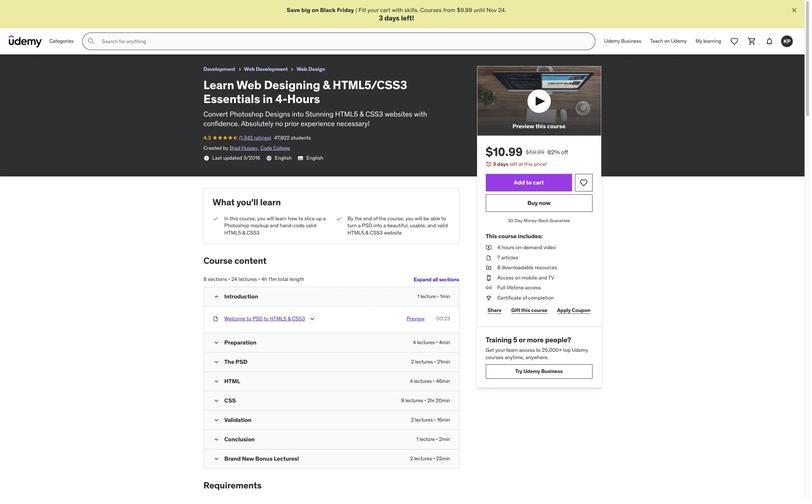 Task type: locate. For each thing, give the bounding box(es) containing it.
on right teach
[[665, 38, 670, 44]]

this
[[536, 123, 546, 130], [524, 161, 533, 168], [230, 215, 238, 222], [521, 307, 530, 314]]

• left 21min
[[434, 359, 436, 365]]

0 horizontal spatial with
[[392, 6, 403, 14]]

valid down 'slice'
[[306, 222, 317, 229]]

1 course, from the left
[[239, 215, 256, 222]]

small image left 'html'
[[213, 378, 220, 386]]

& down end in the top of the page
[[366, 230, 369, 236]]

2 small image from the top
[[213, 456, 220, 463]]

1 vertical spatial in
[[263, 92, 273, 107]]

english down college
[[275, 155, 292, 161]]

0 vertical spatial photoshop
[[230, 110, 264, 118]]

1 you from the left
[[257, 215, 265, 222]]

0 horizontal spatial wishlist image
[[579, 178, 588, 187]]

anywhere.
[[526, 354, 549, 361]]

1 horizontal spatial in
[[263, 92, 273, 107]]

xsmall image left full
[[486, 285, 492, 292]]

1 vertical spatial photoshop
[[224, 222, 249, 229]]

on
[[312, 6, 319, 14], [665, 38, 670, 44], [515, 275, 521, 281]]

1 horizontal spatial into
[[374, 222, 382, 229]]

and left the tv
[[539, 275, 547, 281]]

code
[[260, 145, 272, 151]]

1 vertical spatial preview
[[407, 316, 425, 322]]

length
[[290, 276, 304, 283]]

5 small image from the top
[[213, 417, 220, 424]]

with right "websites"
[[414, 110, 427, 118]]

css3 down mockup
[[247, 230, 260, 236]]

learn inside the learn web designing & html5/css3 essentials in 4-hours convert photoshop designs into stunning html5 & css3 websites with confidence. absolutely no prior experience necessary!
[[204, 78, 234, 93]]

4-
[[147, 3, 153, 11], [276, 92, 287, 107]]

sections left '24'
[[208, 276, 227, 283]]

course up hours
[[498, 233, 517, 240]]

0 vertical spatial wishlist image
[[730, 37, 739, 46]]

1 vertical spatial learn
[[275, 215, 287, 222]]

0 vertical spatial 4
[[498, 244, 501, 251]]

in inside the learn web designing & html5/css3 essentials in 4-hours convert photoshop designs into stunning html5 & css3 websites with confidence. absolutely no prior experience necessary!
[[263, 92, 273, 107]]

brand
[[224, 455, 241, 463]]

• left 22min
[[433, 456, 435, 462]]

design
[[309, 66, 325, 72]]

2 english from the left
[[306, 155, 323, 161]]

4 small image from the top
[[213, 398, 220, 405]]

and inside the by the end of the course, you will be able to turn a psd into a beautiful, usable, and valid html5 & css3 website
[[428, 222, 436, 229]]

lectures left 22min
[[414, 456, 432, 462]]

day
[[515, 218, 523, 223]]

lectures left 21min
[[415, 359, 433, 365]]

0 vertical spatial 3
[[379, 14, 383, 22]]

into inside the learn web designing & html5/css3 essentials in 4-hours convert photoshop designs into stunning html5 & css3 websites with confidence. absolutely no prior experience necessary!
[[292, 110, 304, 118]]

2 horizontal spatial on
[[665, 38, 670, 44]]

3 inside save big on black friday | fill your cart with skills. courses from $9.99 until nov 24. 3 days left!
[[379, 14, 383, 22]]

left
[[510, 161, 518, 168]]

4min
[[439, 339, 450, 346]]

into left the beautiful,
[[374, 222, 382, 229]]

will inside "in this course, you will learn how to slice up a photoshop mockup and hand-code valid html5 & css3"
[[267, 215, 274, 222]]

lectures left the '4min'
[[417, 339, 435, 346]]

2 valid from the left
[[437, 222, 448, 229]]

0 vertical spatial cart
[[380, 6, 391, 14]]

0 horizontal spatial 8
[[204, 276, 207, 283]]

0 horizontal spatial of
[[373, 215, 378, 222]]

$59.99
[[526, 149, 545, 156]]

0 vertical spatial learn
[[260, 197, 281, 208]]

6 small image from the top
[[213, 436, 220, 444]]

this inside button
[[536, 123, 546, 130]]

3/2016
[[244, 155, 260, 161]]

preview up $10.99 $59.99 82% off
[[513, 123, 535, 130]]

days left left
[[497, 161, 509, 168]]

0 vertical spatial 8
[[498, 264, 501, 271]]

1 lecture • 2min
[[417, 436, 450, 443]]

course, up the beautiful,
[[388, 215, 404, 222]]

2 for new
[[410, 456, 413, 462]]

4 up 8 lectures • 2hr 20min
[[410, 378, 413, 385]]

designing down "web design" link
[[264, 78, 320, 93]]

people?
[[545, 336, 571, 344]]

0 horizontal spatial a
[[323, 215, 326, 222]]

css3 up necessary!
[[366, 110, 383, 118]]

hours inside the learn web designing & html5/css3 essentials in 4-hours convert photoshop designs into stunning html5 & css3 websites with confidence. absolutely no prior experience necessary!
[[287, 92, 320, 107]]

cart
[[380, 6, 391, 14], [533, 179, 544, 186]]

into inside the by the end of the course, you will be able to turn a psd into a beautiful, usable, and valid html5 & css3 website
[[374, 222, 382, 229]]

1 small image from the top
[[213, 339, 220, 347]]

• for validation
[[434, 417, 436, 424]]

small image
[[213, 339, 220, 347], [213, 359, 220, 366], [213, 378, 220, 386], [213, 398, 220, 405], [213, 417, 220, 424], [213, 436, 220, 444]]

1 horizontal spatial and
[[428, 222, 436, 229]]

small image
[[213, 293, 220, 301], [213, 456, 220, 463]]

8 for 8 sections • 24 lectures • 4h 11m total length
[[204, 276, 207, 283]]

xsmall image down the this
[[486, 244, 492, 251]]

html5 inside "in this course, you will learn how to slice up a photoshop mockup and hand-code valid html5 & css3"
[[224, 230, 241, 236]]

learn up udemy "image"
[[6, 3, 21, 11]]

access down or
[[519, 347, 535, 354]]

small image left the
[[213, 359, 220, 366]]

this right gift
[[521, 307, 530, 314]]

1min
[[440, 293, 450, 300]]

xsmall image for in
[[213, 215, 219, 222]]

1 vertical spatial into
[[374, 222, 382, 229]]

& left show lecture description image
[[288, 316, 291, 322]]

1 horizontal spatial hours
[[287, 92, 320, 107]]

• left the '4min'
[[436, 339, 438, 346]]

add
[[514, 179, 525, 186]]

3
[[379, 14, 383, 22], [493, 161, 496, 168]]

2 vertical spatial on
[[515, 275, 521, 281]]

days inside save big on black friday | fill your cart with skills. courses from $9.99 until nov 24. 3 days left!
[[385, 14, 400, 22]]

to inside training 5 or more people? get your team access to 25,000+ top udemy courses anytime, anywhere.
[[536, 347, 541, 354]]

web design link
[[297, 65, 325, 74]]

you inside the by the end of the course, you will be able to turn a psd into a beautiful, usable, and valid html5 & css3 website
[[406, 215, 414, 222]]

22min
[[436, 456, 450, 462]]

2 vertical spatial course
[[532, 307, 548, 314]]

css3
[[366, 110, 383, 118], [247, 230, 260, 236], [370, 230, 383, 236], [292, 316, 305, 322]]

1 horizontal spatial 8
[[401, 398, 404, 404]]

0 vertical spatial html5/css3
[[71, 3, 109, 11]]

sections inside dropdown button
[[439, 276, 460, 283]]

0 vertical spatial essentials
[[110, 3, 139, 11]]

1 horizontal spatial 3
[[493, 161, 496, 168]]

english right 'closed captions' icon
[[306, 155, 323, 161]]

lectures for brand new bonus lectures!
[[414, 456, 432, 462]]

0 horizontal spatial designing
[[37, 3, 65, 11]]

0 horizontal spatial preview
[[407, 316, 425, 322]]

course, inside the by the end of the course, you will be able to turn a psd into a beautiful, usable, and valid html5 & css3 website
[[388, 215, 404, 222]]

1 vertical spatial access
[[519, 347, 535, 354]]

1 vertical spatial business
[[541, 368, 563, 375]]

your inside save big on black friday | fill your cart with skills. courses from $9.99 until nov 24. 3 days left!
[[368, 6, 379, 14]]

you
[[257, 215, 265, 222], [406, 215, 414, 222]]

4 for preparation
[[413, 339, 416, 346]]

access down mobile
[[525, 285, 541, 291]]

skills.
[[405, 6, 419, 14]]

2 small image from the top
[[213, 359, 220, 366]]

1 horizontal spatial of
[[523, 295, 527, 301]]

4 for html
[[410, 378, 413, 385]]

access on mobile and tv
[[498, 275, 554, 281]]

learning
[[704, 38, 722, 44]]

wishlist image
[[730, 37, 739, 46], [579, 178, 588, 187]]

html5 inside button
[[270, 316, 287, 322]]

html5 inside the learn web designing & html5/css3 essentials in 4-hours convert photoshop designs into stunning html5 & css3 websites with confidence. absolutely no prior experience necessary!
[[335, 110, 358, 118]]

1 vertical spatial 8
[[204, 276, 207, 283]]

course, up mockup
[[239, 215, 256, 222]]

learn for learn web designing & html5/css3 essentials in 4-hours convert photoshop designs into stunning html5 & css3 websites with confidence. absolutely no prior experience necessary!
[[204, 78, 234, 93]]

photoshop inside "in this course, you will learn how to slice up a photoshop mockup and hand-code valid html5 & css3"
[[224, 222, 249, 229]]

new
[[242, 455, 254, 463]]

designs
[[265, 110, 290, 118]]

4- for learn web designing & html5/css3 essentials in 4-hours
[[147, 3, 153, 11]]

1 horizontal spatial valid
[[437, 222, 448, 229]]

this right in
[[230, 215, 238, 222]]

alarm image
[[486, 161, 492, 167]]

&
[[66, 3, 70, 11], [323, 78, 330, 93], [360, 110, 364, 118], [242, 230, 245, 236], [366, 230, 369, 236], [288, 316, 291, 322]]

this inside "in this course, you will learn how to slice up a photoshop mockup and hand-code valid html5 & css3"
[[230, 215, 238, 222]]

off
[[561, 149, 568, 156]]

apply coupon button
[[555, 303, 593, 318]]

0 horizontal spatial psd
[[236, 358, 248, 366]]

your right fill
[[368, 6, 379, 14]]

1 horizontal spatial will
[[415, 215, 422, 222]]

html5/css3 inside the learn web designing & html5/css3 essentials in 4-hours convert photoshop designs into stunning html5 & css3 websites with confidence. absolutely no prior experience necessary!
[[333, 78, 407, 93]]

1 for introduction
[[418, 293, 419, 300]]

learn down development link on the top of page
[[204, 78, 234, 93]]

of inside the by the end of the course, you will be able to turn a psd into a beautiful, usable, and valid html5 & css3 website
[[373, 215, 378, 222]]

access
[[498, 275, 514, 281]]

expand all sections
[[414, 276, 460, 283]]

0 vertical spatial hours
[[153, 3, 169, 11]]

now
[[539, 199, 551, 207]]

buy now
[[528, 199, 551, 207]]

web up udemy "image"
[[23, 3, 35, 11]]

0 horizontal spatial development
[[204, 66, 235, 72]]

1 vertical spatial essentials
[[204, 92, 260, 107]]

• left 2min
[[436, 436, 438, 443]]

2 course, from the left
[[388, 215, 404, 222]]

0 vertical spatial in
[[140, 3, 145, 11]]

sections right all
[[439, 276, 460, 283]]

8 down 7
[[498, 264, 501, 271]]

a inside "in this course, you will learn how to slice up a photoshop mockup and hand-code valid html5 & css3"
[[323, 215, 326, 222]]

2 horizontal spatial psd
[[362, 222, 372, 229]]

1 horizontal spatial days
[[497, 161, 509, 168]]

1 vertical spatial of
[[523, 295, 527, 301]]

psd down end in the top of the page
[[362, 222, 372, 229]]

in for learn web designing & html5/css3 essentials in 4-hours
[[140, 3, 145, 11]]

course for preview this course
[[547, 123, 566, 130]]

course inside button
[[547, 123, 566, 130]]

0 vertical spatial designing
[[37, 3, 65, 11]]

course down completion
[[532, 307, 548, 314]]

with
[[392, 6, 403, 14], [414, 110, 427, 118]]

course up 82%
[[547, 123, 566, 130]]

• left 4h 11m
[[258, 276, 260, 283]]

1 vertical spatial lecture
[[420, 436, 435, 443]]

the right end in the top of the page
[[379, 215, 387, 222]]

lectures down 8 lectures • 2hr 20min
[[415, 417, 433, 424]]

requirements
[[204, 480, 262, 492]]

valid
[[306, 222, 317, 229], [437, 222, 448, 229]]

this for in this course, you will learn how to slice up a photoshop mockup and hand-code valid html5 & css3
[[230, 215, 238, 222]]

preview for preview this course
[[513, 123, 535, 130]]

to inside "in this course, you will learn how to slice up a photoshop mockup and hand-code valid html5 & css3"
[[299, 215, 303, 222]]

lecture
[[421, 293, 436, 300], [420, 436, 435, 443]]

preview inside preview this course button
[[513, 123, 535, 130]]

try
[[516, 368, 523, 375]]

the psd
[[224, 358, 248, 366]]

• left '1min'
[[437, 293, 439, 300]]

1 vertical spatial on
[[665, 38, 670, 44]]

xsmall image
[[289, 67, 295, 72], [204, 155, 209, 161], [336, 215, 342, 222], [486, 244, 492, 251], [486, 285, 492, 292]]

2 down 8 lectures • 2hr 20min
[[411, 417, 414, 424]]

0 horizontal spatial valid
[[306, 222, 317, 229]]

and
[[270, 222, 279, 229], [428, 222, 436, 229], [539, 275, 547, 281]]

3 right 'alarm' image
[[493, 161, 496, 168]]

2 left 22min
[[410, 456, 413, 462]]

small image for preparation
[[213, 339, 220, 347]]

2 horizontal spatial and
[[539, 275, 547, 281]]

4 lectures • 4min
[[413, 339, 450, 346]]

xsmall image for 4 hours on-demand video
[[486, 244, 492, 251]]

1 vertical spatial days
[[497, 161, 509, 168]]

0 horizontal spatial days
[[385, 14, 400, 22]]

• left the 16min
[[434, 417, 436, 424]]

up
[[316, 215, 322, 222]]

8 left 2hr
[[401, 398, 404, 404]]

lectures for the psd
[[415, 359, 433, 365]]

xsmall image for full lifetime access
[[486, 285, 492, 292]]

1 horizontal spatial development
[[256, 66, 288, 72]]

business left teach
[[621, 38, 642, 44]]

1 the from the left
[[355, 215, 362, 222]]

1 vertical spatial 4
[[413, 339, 416, 346]]

a right up
[[323, 215, 326, 222]]

0 vertical spatial 4-
[[147, 3, 153, 11]]

on down downloadable on the right bottom of page
[[515, 275, 521, 281]]

8 down course
[[204, 276, 207, 283]]

0 vertical spatial days
[[385, 14, 400, 22]]

0 horizontal spatial english
[[275, 155, 292, 161]]

0 horizontal spatial and
[[270, 222, 279, 229]]

Search for anything text field
[[100, 35, 587, 48]]

essentials for learn web designing & html5/css3 essentials in 4-hours
[[110, 3, 139, 11]]

2 sections from the left
[[439, 276, 460, 283]]

you up usable,
[[406, 215, 414, 222]]

you inside "in this course, you will learn how to slice up a photoshop mockup and hand-code valid html5 & css3"
[[257, 215, 265, 222]]

1 down expand on the bottom right of the page
[[418, 293, 419, 300]]

this
[[486, 233, 497, 240]]

designing inside the learn web designing & html5/css3 essentials in 4-hours convert photoshop designs into stunning html5 & css3 websites with confidence. absolutely no prior experience necessary!
[[264, 78, 320, 93]]

1 horizontal spatial a
[[358, 222, 361, 229]]

1 vertical spatial wishlist image
[[579, 178, 588, 187]]

learn
[[260, 197, 281, 208], [275, 215, 287, 222]]

essentials for learn web designing & html5/css3 essentials in 4-hours convert photoshop designs into stunning html5 & css3 websites with confidence. absolutely no prior experience necessary!
[[204, 92, 260, 107]]

save
[[287, 6, 300, 14]]

1 small image from the top
[[213, 293, 220, 301]]

usable,
[[410, 222, 426, 229]]

essentials inside the learn web designing & html5/css3 essentials in 4-hours convert photoshop designs into stunning html5 & css3 websites with confidence. absolutely no prior experience necessary!
[[204, 92, 260, 107]]

with up left!
[[392, 6, 403, 14]]

to
[[526, 179, 532, 186], [299, 215, 303, 222], [442, 215, 446, 222], [247, 316, 251, 322], [264, 316, 269, 322], [536, 347, 541, 354]]

2 vertical spatial psd
[[236, 358, 248, 366]]

1 horizontal spatial wishlist image
[[730, 37, 739, 46]]

small image left 'conclusion'
[[213, 436, 220, 444]]

1 horizontal spatial business
[[621, 38, 642, 44]]

0 vertical spatial small image
[[213, 293, 220, 301]]

xsmall image left "web design" link
[[289, 67, 295, 72]]

html5 left show lecture description image
[[270, 316, 287, 322]]

• left 2hr
[[425, 398, 426, 404]]

0 horizontal spatial you
[[257, 215, 265, 222]]

small image for introduction
[[213, 293, 220, 301]]

udemy inside training 5 or more people? get your team access to 25,000+ top udemy courses anytime, anywhere.
[[572, 347, 588, 354]]

0 horizontal spatial into
[[292, 110, 304, 118]]

css3 inside button
[[292, 316, 305, 322]]

into
[[292, 110, 304, 118], [374, 222, 382, 229]]

designing for learn web designing & html5/css3 essentials in 4-hours
[[37, 3, 65, 11]]

0 horizontal spatial cart
[[380, 6, 391, 14]]

photoshop up absolutely on the left top of the page
[[230, 110, 264, 118]]

4.3
[[204, 135, 211, 141]]

0 vertical spatial preview
[[513, 123, 535, 130]]

0 horizontal spatial 4-
[[147, 3, 153, 11]]

2 up 4 lectures • 46min
[[411, 359, 414, 365]]

0 horizontal spatial will
[[267, 215, 274, 222]]

lectures up 8 lectures • 2hr 20min
[[414, 378, 432, 385]]

buy
[[528, 199, 538, 207]]

get
[[486, 347, 494, 354]]

0 horizontal spatial 3
[[379, 14, 383, 22]]

1 will from the left
[[267, 215, 274, 222]]

1 vertical spatial 4-
[[276, 92, 287, 107]]

web development
[[244, 66, 288, 72]]

1 vertical spatial 1
[[417, 436, 419, 443]]

photoshop down in
[[224, 222, 249, 229]]

0 vertical spatial business
[[621, 38, 642, 44]]

conclusion
[[224, 436, 255, 443]]

you up mockup
[[257, 215, 265, 222]]

1 vertical spatial hours
[[287, 92, 320, 107]]

2 vertical spatial 8
[[401, 398, 404, 404]]

4- for learn web designing & html5/css3 essentials in 4-hours convert photoshop designs into stunning html5 & css3 websites with confidence. absolutely no prior experience necessary!
[[276, 92, 287, 107]]

learn up hand-
[[275, 215, 287, 222]]

business down anywhere.
[[541, 368, 563, 375]]

your up courses
[[495, 347, 505, 354]]

small image left the css
[[213, 398, 220, 405]]

0 horizontal spatial sections
[[208, 276, 227, 283]]

psd right welcome
[[253, 316, 263, 322]]

1 sections from the left
[[208, 276, 227, 283]]

submit search image
[[87, 37, 96, 46]]

a right turn
[[358, 222, 361, 229]]

days
[[385, 14, 400, 22], [497, 161, 509, 168]]

1 vertical spatial designing
[[264, 78, 320, 93]]

small image left the preparation
[[213, 339, 220, 347]]

tv
[[548, 275, 554, 281]]

and left hand-
[[270, 222, 279, 229]]

cart inside "button"
[[533, 179, 544, 186]]

1 horizontal spatial english
[[306, 155, 323, 161]]

designing for learn web designing & html5/css3 essentials in 4-hours convert photoshop designs into stunning html5 & css3 websites with confidence. absolutely no prior experience necessary!
[[264, 78, 320, 93]]

udemy image
[[9, 35, 42, 48]]

lectures for validation
[[415, 417, 433, 424]]

lecture left 2min
[[420, 436, 435, 443]]

1 vertical spatial with
[[414, 110, 427, 118]]

try udemy business
[[516, 368, 563, 375]]

on inside "link"
[[665, 38, 670, 44]]

lectures left 2hr
[[406, 398, 423, 404]]

bonus
[[255, 455, 273, 463]]

introduction
[[224, 293, 258, 300]]

2 you from the left
[[406, 215, 414, 222]]

0 horizontal spatial business
[[541, 368, 563, 375]]

2 will from the left
[[415, 215, 422, 222]]

4- inside the learn web designing & html5/css3 essentials in 4-hours convert photoshop designs into stunning html5 & css3 websites with confidence. absolutely no prior experience necessary!
[[276, 92, 287, 107]]

3 small image from the top
[[213, 378, 220, 386]]

1 horizontal spatial psd
[[253, 316, 263, 322]]

into up the prior
[[292, 110, 304, 118]]

& up content
[[242, 230, 245, 236]]

47,922
[[274, 135, 290, 141]]

will inside the by the end of the course, you will be able to turn a psd into a beautiful, usable, and valid html5 & css3 website
[[415, 215, 422, 222]]

web down 'web development' link
[[237, 78, 262, 93]]

learn web designing & html5/css3 essentials in 4-hours
[[6, 3, 169, 11]]

cart right fill
[[380, 6, 391, 14]]

psd
[[362, 222, 372, 229], [253, 316, 263, 322], [236, 358, 248, 366]]

the right by
[[355, 215, 362, 222]]

4 left hours
[[498, 244, 501, 251]]

0 vertical spatial learn
[[6, 3, 21, 11]]

0 horizontal spatial html5/css3
[[71, 3, 109, 11]]

0 vertical spatial 1
[[418, 293, 419, 300]]

4 lectures • 46min
[[410, 378, 450, 385]]

small image for conclusion
[[213, 436, 220, 444]]

1 valid from the left
[[306, 222, 317, 229]]

0 horizontal spatial on
[[312, 6, 319, 14]]

& inside "in this course, you will learn how to slice up a photoshop mockup and hand-code valid html5 & css3"
[[242, 230, 245, 236]]

css3 left website
[[370, 230, 383, 236]]

0 vertical spatial into
[[292, 110, 304, 118]]

web development link
[[244, 65, 288, 74]]

psd right the
[[236, 358, 248, 366]]

1 horizontal spatial sections
[[439, 276, 460, 283]]

and inside "in this course, you will learn how to slice up a photoshop mockup and hand-code valid html5 & css3"
[[270, 222, 279, 229]]

xsmall image for last updated 3/2016
[[204, 155, 209, 161]]

learn right you'll
[[260, 197, 281, 208]]

lecture left '1min'
[[421, 293, 436, 300]]

2 horizontal spatial a
[[384, 222, 386, 229]]

preview this course button
[[477, 66, 601, 136]]

days left left!
[[385, 14, 400, 22]]

web
[[23, 3, 35, 11], [244, 66, 255, 72], [297, 66, 307, 72], [237, 78, 262, 93]]

html5 down turn
[[348, 230, 364, 236]]

0 horizontal spatial your
[[368, 6, 379, 14]]

add to cart
[[514, 179, 544, 186]]

0 horizontal spatial learn
[[6, 3, 21, 11]]

8 for 8 downloadable resources
[[498, 264, 501, 271]]

development
[[204, 66, 235, 72], [256, 66, 288, 72]]

buy now button
[[486, 195, 593, 212]]

0 vertical spatial your
[[368, 6, 379, 14]]

training
[[486, 336, 512, 344]]

1 horizontal spatial learn
[[204, 78, 234, 93]]

0 horizontal spatial in
[[140, 3, 145, 11]]

1 horizontal spatial your
[[495, 347, 505, 354]]

welcome
[[224, 316, 246, 322]]

a up website
[[384, 222, 386, 229]]

1 horizontal spatial the
[[379, 215, 387, 222]]

gift this course link
[[510, 303, 550, 318]]

will up mockup
[[267, 215, 274, 222]]

small image for html
[[213, 378, 220, 386]]

4 up 2 lectures • 21min
[[413, 339, 416, 346]]

xsmall image
[[237, 67, 243, 72], [213, 215, 219, 222], [486, 254, 492, 262], [486, 264, 492, 272], [486, 275, 492, 282], [486, 295, 492, 302], [213, 316, 219, 323]]

0 vertical spatial course
[[547, 123, 566, 130]]

8 sections • 24 lectures • 4h 11m total length
[[204, 276, 304, 283]]

my learning link
[[692, 33, 726, 50]]

to inside the by the end of the course, you will be able to turn a psd into a beautiful, usable, and valid html5 & css3 website
[[442, 215, 446, 222]]

or
[[519, 336, 526, 344]]

8 lectures • 2hr 20min
[[401, 398, 450, 404]]

3 left left!
[[379, 14, 383, 22]]

1 vertical spatial cart
[[533, 179, 544, 186]]

html5/css3 for learn web designing & html5/css3 essentials in 4-hours
[[71, 3, 109, 11]]

websites
[[385, 110, 412, 118]]

preview left 00:23
[[407, 316, 425, 322]]



Task type: vqa. For each thing, say whether or not it's contained in the screenshot.


Task type: describe. For each thing, give the bounding box(es) containing it.
convert
[[204, 110, 228, 118]]

course, inside "in this course, you will learn how to slice up a photoshop mockup and hand-code valid html5 & css3"
[[239, 215, 256, 222]]

the
[[224, 358, 234, 366]]

you'll
[[237, 197, 258, 208]]

• for brand new bonus lectures!
[[433, 456, 435, 462]]

& up categories
[[66, 3, 70, 11]]

small image for validation
[[213, 417, 220, 424]]

on inside save big on black friday | fill your cart with skills. courses from $9.99 until nov 24. 3 days left!
[[312, 6, 319, 14]]

16min
[[437, 417, 450, 424]]

this right at
[[524, 161, 533, 168]]

categories
[[49, 38, 74, 44]]

photoshop inside the learn web designing & html5/css3 essentials in 4-hours convert photoshop designs into stunning html5 & css3 websites with confidence. absolutely no prior experience necessary!
[[230, 110, 264, 118]]

30-day money-back guarantee
[[508, 218, 570, 223]]

full
[[498, 285, 506, 291]]

updated
[[223, 155, 242, 161]]

1 english from the left
[[275, 155, 292, 161]]

web left design
[[297, 66, 307, 72]]

css3 inside "in this course, you will learn how to slice up a photoshop mockup and hand-code valid html5 & css3"
[[247, 230, 260, 236]]

expand all sections button
[[414, 273, 460, 287]]

2min
[[439, 436, 450, 443]]

share
[[488, 307, 502, 314]]

development link
[[204, 65, 235, 74]]

24
[[232, 276, 237, 283]]

lecture for conclusion
[[420, 436, 435, 443]]

brand new bonus lectures!
[[224, 455, 299, 463]]

guarantee
[[550, 218, 570, 223]]

business inside the try udemy business link
[[541, 368, 563, 375]]

my
[[696, 38, 702, 44]]

xsmall image for 7
[[486, 254, 492, 262]]

from
[[443, 6, 456, 14]]

learn inside "in this course, you will learn how to slice up a photoshop mockup and hand-code valid html5 & css3"
[[275, 215, 287, 222]]

no
[[275, 119, 283, 128]]

small image for css
[[213, 398, 220, 405]]

validation
[[224, 417, 252, 424]]

46min
[[436, 378, 450, 385]]

close image
[[791, 7, 798, 14]]

learn for learn web designing & html5/css3 essentials in 4-hours
[[6, 3, 21, 11]]

kp
[[784, 38, 791, 45]]

& up necessary!
[[360, 110, 364, 118]]

coupon
[[572, 307, 591, 314]]

lecture for introduction
[[421, 293, 436, 300]]

fill
[[359, 6, 366, 14]]

money-
[[524, 218, 539, 223]]

1 vertical spatial 2
[[411, 417, 414, 424]]

3 days left at this price!
[[493, 161, 547, 168]]

xsmall image for certificate
[[486, 295, 492, 302]]

1 development from the left
[[204, 66, 235, 72]]

xsmall image for access
[[486, 275, 492, 282]]

00:23
[[437, 316, 450, 322]]

downloadable
[[502, 264, 534, 271]]

$9.99
[[457, 6, 472, 14]]

mobile
[[522, 275, 538, 281]]

• for the psd
[[434, 359, 436, 365]]

2 lectures • 22min
[[410, 456, 450, 462]]

college
[[273, 145, 290, 151]]

1 vertical spatial 3
[[493, 161, 496, 168]]

at
[[519, 161, 523, 168]]

• for html
[[433, 378, 435, 385]]

notifications image
[[765, 37, 774, 46]]

welcome to psd to html5 & css3 button
[[224, 316, 305, 324]]

2 development from the left
[[256, 66, 288, 72]]

add to cart button
[[486, 174, 572, 192]]

lectures for html
[[414, 378, 432, 385]]

hours for learn web designing & html5/css3 essentials in 4-hours
[[153, 3, 169, 11]]

small image for brand new bonus lectures!
[[213, 456, 220, 463]]

to inside "button"
[[526, 179, 532, 186]]

with inside the learn web designing & html5/css3 essentials in 4-hours convert photoshop designs into stunning html5 & css3 websites with confidence. absolutely no prior experience necessary!
[[414, 110, 427, 118]]

your inside training 5 or more people? get your team access to 25,000+ top udemy courses anytime, anywhere.
[[495, 347, 505, 354]]

training 5 or more people? get your team access to 25,000+ top udemy courses anytime, anywhere.
[[486, 336, 588, 361]]

turn
[[348, 222, 357, 229]]

learn web designing & html5/css3 essentials in 4-hours convert photoshop designs into stunning html5 & css3 websites with confidence. absolutely no prior experience necessary!
[[204, 78, 427, 128]]

my learning
[[696, 38, 722, 44]]

valid inside "in this course, you will learn how to slice up a photoshop mockup and hand-code valid html5 & css3"
[[306, 222, 317, 229]]

valid inside the by the end of the course, you will be able to turn a psd into a beautiful, usable, and valid html5 & css3 website
[[437, 222, 448, 229]]

lectures right '24'
[[239, 276, 257, 283]]

in for learn web designing & html5/css3 essentials in 4-hours convert photoshop designs into stunning html5 & css3 websites with confidence. absolutely no prior experience necessary!
[[263, 92, 273, 107]]

by
[[223, 145, 228, 151]]

teach
[[650, 38, 663, 44]]

includes:
[[518, 233, 543, 240]]

on for teach on udemy
[[665, 38, 670, 44]]

this for gift this course
[[521, 307, 530, 314]]

82%
[[548, 149, 560, 156]]

try udemy business link
[[486, 364, 593, 379]]

1 vertical spatial course
[[498, 233, 517, 240]]

• for preparation
[[436, 339, 438, 346]]

• for introduction
[[437, 293, 439, 300]]

small image for the psd
[[213, 359, 220, 366]]

until
[[474, 6, 485, 14]]

(1,342 ratings)
[[239, 135, 271, 141]]

this for preview this course
[[536, 123, 546, 130]]

course language image
[[266, 155, 272, 161]]

hand-
[[280, 222, 293, 229]]

preview for preview
[[407, 316, 425, 322]]

closed captions image
[[298, 155, 304, 161]]

udemy inside "link"
[[671, 38, 687, 44]]

47,922 students
[[274, 135, 311, 141]]

lectures!
[[274, 455, 299, 463]]

confidence.
[[204, 119, 240, 128]]

• for css
[[425, 398, 426, 404]]

prior
[[285, 119, 299, 128]]

completion
[[529, 295, 554, 301]]

• left '24'
[[228, 276, 230, 283]]

lifetime
[[507, 285, 524, 291]]

8 for 8 lectures • 2hr 20min
[[401, 398, 404, 404]]

on for access on mobile and tv
[[515, 275, 521, 281]]

1 for conclusion
[[417, 436, 419, 443]]

html5 inside the by the end of the course, you will be able to turn a psd into a beautiful, usable, and valid html5 & css3 website
[[348, 230, 364, 236]]

0 vertical spatial access
[[525, 285, 541, 291]]

necessary!
[[337, 119, 370, 128]]

& inside button
[[288, 316, 291, 322]]

brad
[[230, 145, 240, 151]]

xsmall image for 8
[[486, 264, 492, 272]]

& down design
[[323, 78, 330, 93]]

& inside the by the end of the course, you will be able to turn a psd into a beautiful, usable, and valid html5 & css3 website
[[366, 230, 369, 236]]

css3 inside the by the end of the course, you will be able to turn a psd into a beautiful, usable, and valid html5 & css3 website
[[370, 230, 383, 236]]

students
[[291, 135, 311, 141]]

lectures for css
[[406, 398, 423, 404]]

2 for psd
[[411, 359, 414, 365]]

preview this course
[[513, 123, 566, 130]]

hours for learn web designing & html5/css3 essentials in 4-hours convert photoshop designs into stunning html5 & css3 websites with confidence. absolutely no prior experience necessary!
[[287, 92, 320, 107]]

7
[[498, 254, 500, 261]]

teach on udemy
[[650, 38, 687, 44]]

in
[[224, 215, 229, 222]]

cart inside save big on black friday | fill your cart with skills. courses from $9.99 until nov 24. 3 days left!
[[380, 6, 391, 14]]

kp link
[[779, 33, 796, 50]]

show lecture description image
[[309, 316, 316, 323]]

all
[[433, 276, 438, 283]]

by the end of the course, you will be able to turn a psd into a beautiful, usable, and valid html5 & css3 website
[[348, 215, 448, 236]]

what you'll learn
[[213, 197, 281, 208]]

gift
[[511, 307, 520, 314]]

• for conclusion
[[436, 436, 438, 443]]

certificate of completion
[[498, 295, 554, 301]]

,
[[258, 145, 259, 151]]

categories button
[[45, 33, 78, 50]]

slice
[[305, 215, 315, 222]]

xsmall image for by the end of the course, you will be able to turn a psd into a beautiful, usable, and valid html5 & css3 website
[[336, 215, 342, 222]]

lectures for preparation
[[417, 339, 435, 346]]

shopping cart with 0 items image
[[748, 37, 757, 46]]

stunning
[[306, 110, 334, 118]]

save big on black friday | fill your cart with skills. courses from $9.99 until nov 24. 3 days left!
[[287, 6, 507, 22]]

absolutely
[[241, 119, 274, 128]]

2 lectures • 16min
[[411, 417, 450, 424]]

course
[[204, 255, 233, 267]]

udemy business
[[604, 38, 642, 44]]

end
[[363, 215, 372, 222]]

css3 inside the learn web designing & html5/css3 essentials in 4-hours convert photoshop designs into stunning html5 & css3 websites with confidence. absolutely no prior experience necessary!
[[366, 110, 383, 118]]

nov
[[487, 6, 497, 14]]

2 the from the left
[[379, 215, 387, 222]]

black
[[320, 6, 336, 14]]

psd inside the by the end of the course, you will be able to turn a psd into a beautiful, usable, and valid html5 & css3 website
[[362, 222, 372, 229]]

web right development link on the top of page
[[244, 66, 255, 72]]

how
[[288, 215, 298, 222]]

course for gift this course
[[532, 307, 548, 314]]

web inside the learn web designing & html5/css3 essentials in 4-hours convert photoshop designs into stunning html5 & css3 websites with confidence. absolutely no prior experience necessary!
[[237, 78, 262, 93]]

25,000+
[[542, 347, 562, 354]]

access inside training 5 or more people? get your team access to 25,000+ top udemy courses anytime, anywhere.
[[519, 347, 535, 354]]

courses
[[486, 354, 504, 361]]

html5/css3 for learn web designing & html5/css3 essentials in 4-hours convert photoshop designs into stunning html5 & css3 websites with confidence. absolutely no prior experience necessary!
[[333, 78, 407, 93]]

2 lectures • 21min
[[411, 359, 450, 365]]

certificate
[[498, 295, 522, 301]]

friday
[[337, 6, 354, 14]]

psd inside button
[[253, 316, 263, 322]]

with inside save big on black friday | fill your cart with skills. courses from $9.99 until nov 24. 3 days left!
[[392, 6, 403, 14]]

business inside udemy business link
[[621, 38, 642, 44]]



